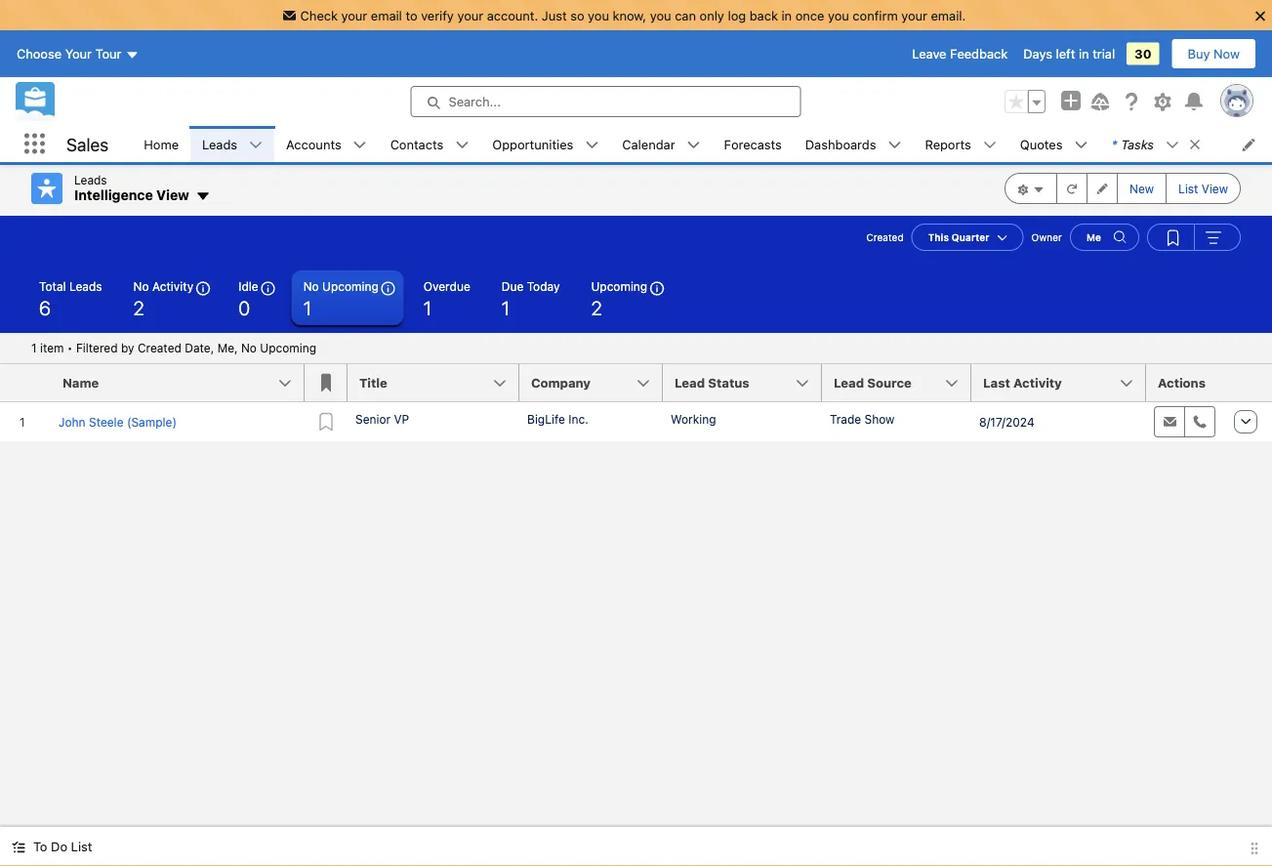 Task type: vqa. For each thing, say whether or not it's contained in the screenshot.
THE SAVE within the "Save & New" button
no



Task type: locate. For each thing, give the bounding box(es) containing it.
text default image inside the quotes list item
[[1075, 138, 1088, 152]]

title cell
[[348, 364, 531, 402]]

no
[[133, 279, 149, 293], [303, 279, 319, 293], [241, 341, 257, 355]]

list
[[132, 126, 1272, 162]]

3 your from the left
[[901, 8, 928, 22]]

text default image inside accounts list item
[[353, 138, 367, 152]]

text default image
[[888, 138, 902, 152], [983, 138, 997, 152], [1075, 138, 1088, 152]]

know,
[[613, 8, 647, 22]]

2 right due today 1
[[591, 296, 602, 319]]

0 horizontal spatial 2
[[133, 296, 144, 319]]

0 vertical spatial in
[[782, 8, 792, 22]]

1 vertical spatial activity
[[1014, 375, 1062, 390]]

0 vertical spatial leads
[[202, 137, 237, 151]]

contacts list item
[[379, 126, 481, 162]]

text default image down search... 'button'
[[585, 138, 599, 152]]

text default image down search...
[[455, 138, 469, 152]]

in right left
[[1079, 46, 1089, 61]]

activity right last
[[1014, 375, 1062, 390]]

you left can
[[650, 8, 671, 22]]

to
[[406, 8, 418, 22]]

lead source
[[834, 375, 912, 390]]

2 2 from the left
[[591, 296, 602, 319]]

only
[[700, 8, 724, 22]]

by
[[121, 341, 134, 355]]

text default image for leads
[[249, 138, 263, 152]]

text default image right tasks
[[1166, 138, 1179, 152]]

list right the do
[[71, 839, 92, 854]]

leave feedback
[[912, 46, 1008, 61]]

no for 1
[[303, 279, 319, 293]]

0 vertical spatial activity
[[152, 279, 194, 293]]

check
[[300, 8, 338, 22]]

created left this
[[866, 232, 904, 243]]

text default image left '*'
[[1075, 138, 1088, 152]]

2 vertical spatial leads
[[69, 279, 102, 293]]

list item
[[1100, 126, 1211, 162]]

your left email.
[[901, 8, 928, 22]]

group down '*'
[[1005, 173, 1241, 204]]

0 horizontal spatial no
[[133, 279, 149, 293]]

0 horizontal spatial lead
[[675, 375, 705, 390]]

list
[[1179, 182, 1198, 195], [71, 839, 92, 854]]

0 horizontal spatial created
[[138, 341, 181, 355]]

row number cell
[[0, 364, 51, 402]]

accounts list item
[[274, 126, 379, 162]]

1 item • filtered by created date, me, no upcoming status
[[31, 341, 316, 355]]

*
[[1112, 137, 1117, 151]]

text default image left the reports
[[888, 138, 902, 152]]

tour
[[95, 46, 122, 61]]

view inside button
[[1202, 182, 1228, 195]]

1 horizontal spatial your
[[457, 8, 484, 22]]

text default image inside contacts list item
[[455, 138, 469, 152]]

just
[[542, 8, 567, 22]]

days left in trial
[[1024, 46, 1115, 61]]

list inside "group"
[[1179, 182, 1198, 195]]

activity up 1 item • filtered by created date, me, no upcoming
[[152, 279, 194, 293]]

view down home link
[[156, 187, 189, 203]]

view right "new" button
[[1202, 182, 1228, 195]]

group down list view button
[[1147, 224, 1241, 251]]

you
[[588, 8, 609, 22], [650, 8, 671, 22], [828, 8, 849, 22]]

view for intelligence view
[[156, 187, 189, 203]]

text default image inside leads list item
[[249, 138, 263, 152]]

activity inside key performance indicators group
[[152, 279, 194, 293]]

trial
[[1093, 46, 1115, 61]]

0 horizontal spatial text default image
[[888, 138, 902, 152]]

to do list
[[33, 839, 92, 854]]

1 your from the left
[[341, 8, 367, 22]]

company
[[531, 375, 591, 390]]

text default image inside dashboards list item
[[888, 138, 902, 152]]

home link
[[132, 126, 190, 162]]

2 vertical spatial group
[[1147, 224, 1241, 251]]

0 horizontal spatial view
[[156, 187, 189, 203]]

0 horizontal spatial your
[[341, 8, 367, 22]]

lead source cell
[[822, 364, 983, 402]]

0 horizontal spatial you
[[588, 8, 609, 22]]

1 left item
[[31, 341, 37, 355]]

text default image left to
[[12, 840, 25, 854]]

trade
[[830, 412, 861, 426]]

1 horizontal spatial in
[[1079, 46, 1089, 61]]

0
[[238, 296, 250, 319]]

2 horizontal spatial your
[[901, 8, 928, 22]]

2
[[133, 296, 144, 319], [591, 296, 602, 319]]

1 down due
[[502, 296, 510, 319]]

activity
[[152, 279, 194, 293], [1014, 375, 1062, 390]]

log
[[728, 8, 746, 22]]

text default image right calendar
[[687, 138, 701, 152]]

6
[[39, 296, 51, 319]]

dashboards list item
[[794, 126, 913, 162]]

lead up trade
[[834, 375, 864, 390]]

leads right home link
[[202, 137, 237, 151]]

text default image for calendar
[[687, 138, 701, 152]]

actions
[[1158, 375, 1206, 390]]

leads inside leads link
[[202, 137, 237, 151]]

accounts
[[286, 137, 341, 151]]

* tasks
[[1112, 137, 1154, 151]]

upcoming left overdue
[[322, 279, 379, 293]]

text default image left accounts link
[[249, 138, 263, 152]]

this quarter button
[[912, 224, 1024, 251]]

list right "new" button
[[1179, 182, 1198, 195]]

action image
[[1224, 364, 1272, 401]]

lead inside button
[[675, 375, 705, 390]]

created
[[866, 232, 904, 243], [138, 341, 181, 355]]

grid containing name
[[0, 364, 1272, 443]]

last activity cell
[[972, 364, 1158, 402]]

your right verify
[[457, 8, 484, 22]]

verify
[[421, 8, 454, 22]]

2 down no activity
[[133, 296, 144, 319]]

leads right total
[[69, 279, 102, 293]]

buy
[[1188, 46, 1210, 61]]

1 horizontal spatial created
[[866, 232, 904, 243]]

choose your tour button
[[16, 38, 140, 69]]

1 vertical spatial leads
[[74, 173, 107, 186]]

quotes
[[1020, 137, 1063, 151]]

upcoming
[[322, 279, 379, 293], [591, 279, 648, 293], [260, 341, 316, 355]]

group up quotes
[[1005, 90, 1046, 113]]

no right idle on the top left
[[303, 279, 319, 293]]

2 horizontal spatial you
[[828, 8, 849, 22]]

quotes list item
[[1008, 126, 1100, 162]]

leads
[[202, 137, 237, 151], [74, 173, 107, 186], [69, 279, 102, 293]]

quarter
[[952, 231, 990, 243]]

grid
[[0, 364, 1272, 443]]

0 vertical spatial created
[[866, 232, 904, 243]]

group
[[1005, 90, 1046, 113], [1005, 173, 1241, 204], [1147, 224, 1241, 251]]

row number image
[[0, 364, 51, 401]]

1 vertical spatial group
[[1005, 173, 1241, 204]]

check your email to verify your account. just so you know, you can only log back in once you confirm your email.
[[300, 8, 966, 22]]

text default image right the reports
[[983, 138, 997, 152]]

search... button
[[411, 86, 801, 117]]

contacts
[[390, 137, 444, 151]]

you right so
[[588, 8, 609, 22]]

0 vertical spatial list
[[1179, 182, 1198, 195]]

1 down no upcoming
[[303, 296, 311, 319]]

name cell
[[51, 364, 316, 402]]

2 text default image from the left
[[983, 138, 997, 152]]

no right "me,"
[[241, 341, 257, 355]]

leads link
[[190, 126, 249, 162]]

accounts link
[[274, 126, 353, 162]]

activity for no activity
[[152, 279, 194, 293]]

upcoming right today
[[591, 279, 648, 293]]

total
[[39, 279, 66, 293]]

created right by
[[138, 341, 181, 355]]

2 for no activity
[[133, 296, 144, 319]]

forecasts
[[724, 137, 782, 151]]

text default image inside to do list button
[[12, 840, 25, 854]]

in
[[782, 8, 792, 22], [1079, 46, 1089, 61]]

text default image
[[1188, 138, 1202, 151], [249, 138, 263, 152], [353, 138, 367, 152], [455, 138, 469, 152], [585, 138, 599, 152], [687, 138, 701, 152], [1166, 138, 1179, 152], [195, 189, 211, 204], [12, 840, 25, 854]]

1 text default image from the left
[[888, 138, 902, 152]]

lead
[[675, 375, 705, 390], [834, 375, 864, 390]]

text default image inside calendar list item
[[687, 138, 701, 152]]

home
[[144, 137, 179, 151]]

text default image right accounts
[[353, 138, 367, 152]]

list containing home
[[132, 126, 1272, 162]]

do
[[51, 839, 67, 854]]

text default image inside opportunities list item
[[585, 138, 599, 152]]

1 horizontal spatial text default image
[[983, 138, 997, 152]]

text default image for opportunities
[[585, 138, 599, 152]]

action cell
[[1224, 364, 1272, 402]]

1 horizontal spatial list
[[1179, 182, 1198, 195]]

email.
[[931, 8, 966, 22]]

source
[[867, 375, 912, 390]]

1 horizontal spatial lead
[[834, 375, 864, 390]]

1 lead from the left
[[675, 375, 705, 390]]

vp
[[394, 412, 409, 426]]

text default image for contacts
[[455, 138, 469, 152]]

1 2 from the left
[[133, 296, 144, 319]]

your left email on the left top of page
[[341, 8, 367, 22]]

list view
[[1179, 182, 1228, 195]]

company cell
[[519, 364, 675, 402]]

2 horizontal spatial text default image
[[1075, 138, 1088, 152]]

text default image for reports
[[983, 138, 997, 152]]

working
[[671, 412, 716, 426]]

feedback
[[950, 46, 1008, 61]]

in right 'back'
[[782, 8, 792, 22]]

2 horizontal spatial no
[[303, 279, 319, 293]]

leads up intelligence
[[74, 173, 107, 186]]

0 vertical spatial group
[[1005, 90, 1046, 113]]

lead up 'working'
[[675, 375, 705, 390]]

3 text default image from the left
[[1075, 138, 1088, 152]]

lead inside button
[[834, 375, 864, 390]]

1 horizontal spatial activity
[[1014, 375, 1062, 390]]

intelligence view
[[74, 187, 189, 203]]

1 inside overdue 1
[[424, 296, 432, 319]]

no up by
[[133, 279, 149, 293]]

1 inside due today 1
[[502, 296, 510, 319]]

upcoming up important cell in the top left of the page
[[260, 341, 316, 355]]

leads list item
[[190, 126, 274, 162]]

0 horizontal spatial activity
[[152, 279, 194, 293]]

1 horizontal spatial you
[[650, 8, 671, 22]]

text default image inside reports list item
[[983, 138, 997, 152]]

opportunities link
[[481, 126, 585, 162]]

name
[[62, 375, 99, 390]]

me,
[[217, 341, 238, 355]]

0 horizontal spatial in
[[782, 8, 792, 22]]

activity inside button
[[1014, 375, 1062, 390]]

1 down overdue
[[424, 296, 432, 319]]

1 horizontal spatial view
[[1202, 182, 1228, 195]]

you right once at right
[[828, 8, 849, 22]]

2 lead from the left
[[834, 375, 864, 390]]

8/17/2024
[[979, 415, 1035, 429]]

activity for last activity
[[1014, 375, 1062, 390]]

1 vertical spatial list
[[71, 839, 92, 854]]

1 horizontal spatial 2
[[591, 296, 602, 319]]

1
[[303, 296, 311, 319], [424, 296, 432, 319], [502, 296, 510, 319], [31, 341, 37, 355]]



Task type: describe. For each thing, give the bounding box(es) containing it.
filtered
[[76, 341, 118, 355]]

text default image up list view button
[[1188, 138, 1202, 151]]

to do list button
[[0, 827, 104, 866]]

days
[[1024, 46, 1053, 61]]

show
[[865, 412, 895, 426]]

email
[[371, 8, 402, 22]]

lead for lead status
[[675, 375, 705, 390]]

owner
[[1032, 232, 1062, 243]]

1 you from the left
[[588, 8, 609, 22]]

list item containing *
[[1100, 126, 1211, 162]]

last activity button
[[972, 364, 1146, 401]]

leave
[[912, 46, 947, 61]]

•
[[67, 341, 73, 355]]

group containing new
[[1005, 173, 1241, 204]]

new button
[[1117, 173, 1167, 204]]

leave feedback link
[[912, 46, 1008, 61]]

name button
[[51, 364, 305, 401]]

date,
[[185, 341, 214, 355]]

this
[[928, 231, 949, 243]]

can
[[675, 8, 696, 22]]

choose
[[17, 46, 62, 61]]

idle
[[238, 279, 258, 293]]

quotes link
[[1008, 126, 1075, 162]]

important cell
[[305, 364, 348, 402]]

dashboards link
[[794, 126, 888, 162]]

1 horizontal spatial upcoming
[[322, 279, 379, 293]]

lead for lead source
[[834, 375, 864, 390]]

me button
[[1070, 224, 1139, 251]]

text default image for quotes
[[1075, 138, 1088, 152]]

text default image down leads link at the left top of the page
[[195, 189, 211, 204]]

company button
[[519, 364, 663, 401]]

lead status
[[675, 375, 749, 390]]

confirm
[[853, 8, 898, 22]]

biglife inc.
[[527, 412, 589, 426]]

no upcoming
[[303, 279, 379, 293]]

new
[[1130, 182, 1154, 195]]

lead status button
[[663, 364, 822, 401]]

calendar list item
[[611, 126, 712, 162]]

leads inside total leads 6
[[69, 279, 102, 293]]

calendar
[[622, 137, 675, 151]]

title button
[[348, 364, 519, 401]]

opportunities list item
[[481, 126, 611, 162]]

text default image for accounts
[[353, 138, 367, 152]]

item
[[40, 341, 64, 355]]

intelligence
[[74, 187, 153, 203]]

total leads 6
[[39, 279, 102, 319]]

overdue 1
[[424, 279, 470, 319]]

30
[[1135, 46, 1152, 61]]

no activity
[[133, 279, 194, 293]]

me
[[1087, 231, 1101, 243]]

lead source button
[[822, 364, 972, 401]]

today
[[527, 279, 560, 293]]

choose your tour
[[17, 46, 122, 61]]

once
[[795, 8, 824, 22]]

1 vertical spatial in
[[1079, 46, 1089, 61]]

no for 2
[[133, 279, 149, 293]]

biglife
[[527, 412, 565, 426]]

view for list view
[[1202, 182, 1228, 195]]

this quarter
[[928, 231, 990, 243]]

buy now
[[1188, 46, 1240, 61]]

due today 1
[[502, 279, 560, 319]]

reports
[[925, 137, 971, 151]]

forecasts link
[[712, 126, 794, 162]]

0 horizontal spatial list
[[71, 839, 92, 854]]

reports link
[[913, 126, 983, 162]]

2 for upcoming
[[591, 296, 602, 319]]

buy now button
[[1171, 38, 1257, 69]]

text default image for dashboards
[[888, 138, 902, 152]]

sales
[[66, 134, 109, 155]]

senior
[[355, 412, 391, 426]]

reports list item
[[913, 126, 1008, 162]]

1 horizontal spatial no
[[241, 341, 257, 355]]

search...
[[449, 94, 501, 109]]

now
[[1214, 46, 1240, 61]]

trade show
[[830, 412, 895, 426]]

left
[[1056, 46, 1075, 61]]

senior vp
[[355, 412, 409, 426]]

1 item • filtered by created date, me, no upcoming
[[31, 341, 316, 355]]

to
[[33, 839, 47, 854]]

lead status cell
[[663, 364, 834, 402]]

tasks
[[1121, 137, 1154, 151]]

0 horizontal spatial upcoming
[[260, 341, 316, 355]]

so
[[570, 8, 584, 22]]

status
[[708, 375, 749, 390]]

overdue
[[424, 279, 470, 293]]

2 you from the left
[[650, 8, 671, 22]]

2 your from the left
[[457, 8, 484, 22]]

key performance indicators group
[[0, 270, 1272, 333]]

actions cell
[[1146, 364, 1224, 402]]

due
[[502, 279, 524, 293]]

dashboards
[[805, 137, 876, 151]]

opportunities
[[492, 137, 573, 151]]

list view button
[[1166, 173, 1241, 204]]

3 you from the left
[[828, 8, 849, 22]]

1 vertical spatial created
[[138, 341, 181, 355]]

2 horizontal spatial upcoming
[[591, 279, 648, 293]]

text default image for *
[[1166, 138, 1179, 152]]

inc.
[[569, 412, 589, 426]]



